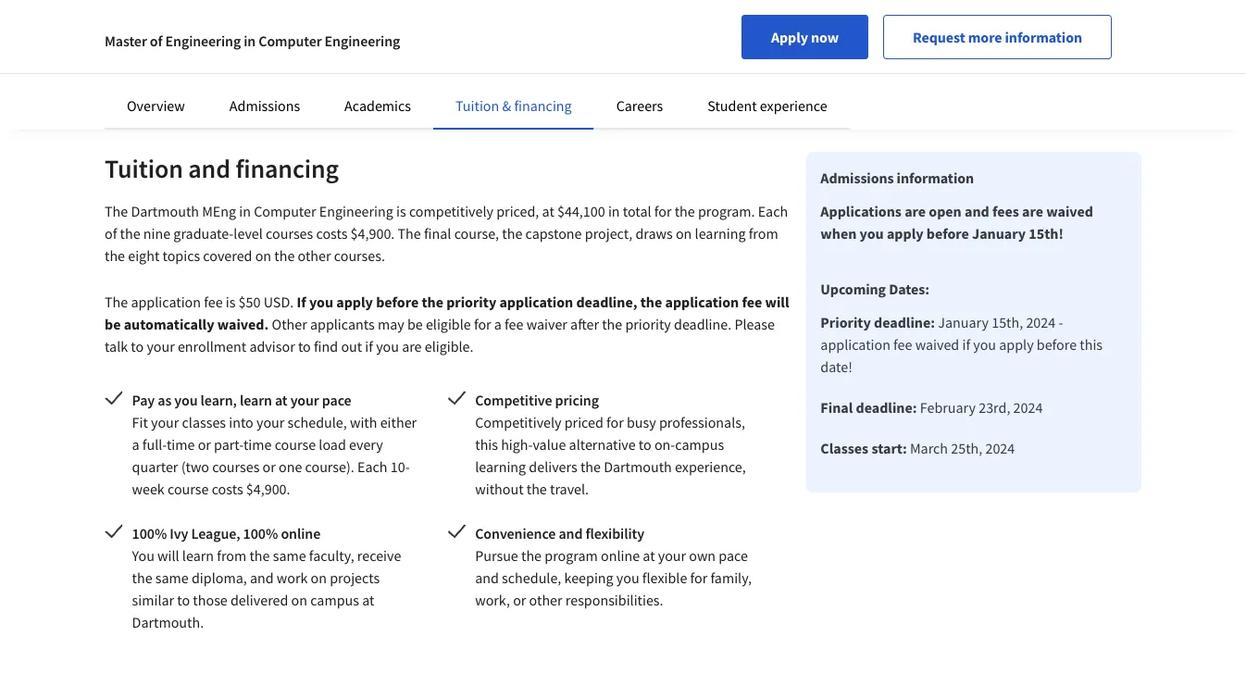 Task type: describe. For each thing, give the bounding box(es) containing it.
student
[[708, 96, 757, 115]]

you inside applications are open and fees are waived when you apply before january 15th!
[[860, 224, 884, 243]]

this inside 'competitive pricing competitively priced for busy professionals, this high-value alternative to on-campus learning delivers the dartmouth experience, without the travel.'
[[475, 435, 498, 454]]

meng
[[202, 202, 236, 220]]

0 horizontal spatial course
[[168, 480, 209, 498]]

this inside january 15th, 2024 - application fee waived if you apply before this date!
[[1080, 335, 1103, 354]]

with
[[350, 413, 377, 431]]

into
[[229, 413, 253, 431]]

tuition & financing
[[456, 96, 572, 115]]

100% ivy league, 100% online you will learn from the same faculty, receive the same diploma, and work on projects similar to those delivered on campus at dartmouth.
[[132, 524, 401, 631]]

of inside the dartmouth meng in computer engineering is competitively priced, at $44,100 in total for the program. each of the nine graduate-level courses costs $4,900. the final course, the capstone project, draws on learning from the eight topics covered on the other courses.
[[105, 224, 117, 243]]

apply
[[771, 28, 808, 46]]

final deadline: february 23rd, 2024
[[821, 398, 1043, 417]]

academics link
[[345, 96, 411, 115]]

covered
[[203, 246, 252, 265]]

fees
[[992, 202, 1019, 220]]

in up 'project,'
[[608, 202, 620, 220]]

you
[[132, 546, 155, 565]]

pay
[[132, 391, 155, 409]]

family,
[[711, 568, 752, 587]]

is inside the dartmouth meng in computer engineering is competitively priced, at $44,100 in total for the program. each of the nine graduate-level courses costs $4,900. the final course, the capstone project, draws on learning from the eight topics covered on the other courses.
[[396, 202, 406, 220]]

for inside the dartmouth meng in computer engineering is competitively priced, at $44,100 in total for the program. each of the nine graduate-level courses costs $4,900. the final course, the capstone project, draws on learning from the eight topics covered on the other courses.
[[654, 202, 672, 220]]

financing for tuition & financing
[[514, 96, 572, 115]]

$44,100
[[557, 202, 605, 220]]

final
[[424, 224, 451, 243]]

master of engineering in computer engineering
[[105, 31, 400, 50]]

priority
[[821, 313, 871, 331]]

costs inside the pay as you learn, learn at your pace fit your classes into your schedule, with either a full-time or part-time course load every quarter (two courses or one course). each 10- week course costs $4,900.
[[212, 480, 243, 498]]

other inside the dartmouth meng in computer engineering is competitively priced, at $44,100 in total for the program. each of the nine graduate-level courses costs $4,900. the final course, the capstone project, draws on learning from the eight topics covered on the other courses.
[[298, 246, 331, 265]]

for inside "other applicants may be eligible for a fee waiver after the priority deadline. please talk to your enrollment advisor to find out if you are eligible."
[[474, 315, 491, 333]]

your inside convenience and flexibility pursue the program online at your own pace and schedule, keeping you flexible for family, work, or other responsibilities.
[[658, 546, 686, 565]]

waiver
[[527, 315, 567, 333]]

are inside "other applicants may be eligible for a fee waiver after the priority deadline. please talk to your enrollment advisor to find out if you are eligible."
[[402, 337, 422, 356]]

out
[[341, 337, 362, 356]]

dartmouth inside the dartmouth meng in computer engineering is competitively priced, at $44,100 in total for the program. each of the nine graduate-level courses costs $4,900. the final course, the capstone project, draws on learning from the eight topics covered on the other courses.
[[131, 202, 199, 220]]

the left "program."
[[675, 202, 695, 220]]

from inside 100% ivy league, 100% online you will learn from the same faculty, receive the same diploma, and work on projects similar to those delivered on campus at dartmouth.
[[217, 546, 247, 565]]

and inside 100% ivy league, 100% online you will learn from the same faculty, receive the same diploma, and work on projects similar to those delivered on campus at dartmouth.
[[250, 568, 274, 587]]

request more information button
[[883, 15, 1112, 59]]

convenience and flexibility pursue the program online at your own pace and schedule, keeping you flexible for family, work, or other responsibilities.
[[475, 524, 752, 609]]

10-
[[390, 457, 410, 476]]

total
[[623, 202, 651, 220]]

topics
[[162, 246, 200, 265]]

2 100% from the left
[[243, 524, 278, 543]]

the up usd.
[[274, 246, 295, 265]]

your down as
[[151, 413, 179, 431]]

engineering right master
[[165, 31, 241, 50]]

program.
[[698, 202, 755, 220]]

classes
[[821, 439, 869, 457]]

find
[[314, 337, 338, 356]]

february
[[920, 398, 976, 417]]

if inside january 15th, 2024 - application fee waived if you apply before this date!
[[962, 335, 970, 354]]

responsibilities.
[[566, 591, 663, 609]]

careers link
[[616, 96, 663, 115]]

be inside "other applicants may be eligible for a fee waiver after the priority deadline. please talk to your enrollment advisor to find out if you are eligible."
[[407, 315, 423, 333]]

draws
[[636, 224, 673, 243]]

campus inside 'competitive pricing competitively priced for busy professionals, this high-value alternative to on-campus learning delivers the dartmouth experience, without the travel.'
[[675, 435, 724, 454]]

admissions for admissions
[[229, 96, 300, 115]]

academics
[[345, 96, 411, 115]]

application up automatically
[[131, 293, 201, 311]]

classes start: march 25th, 2024
[[821, 439, 1015, 457]]

either
[[380, 413, 417, 431]]

fit
[[132, 413, 148, 431]]

and up program
[[559, 524, 583, 543]]

the up delivered
[[249, 546, 270, 565]]

if inside "other applicants may be eligible for a fee waiver after the priority deadline. please talk to your enrollment advisor to find out if you are eligible."
[[365, 337, 373, 356]]

your up load
[[290, 391, 319, 409]]

delivers
[[529, 457, 577, 476]]

in for meng
[[239, 202, 251, 220]]

may
[[378, 315, 404, 333]]

the down alternative
[[580, 457, 601, 476]]

the dartmouth meng in computer engineering is competitively priced, at $44,100 in total for the program. each of the nine graduate-level courses costs $4,900. the final course, the capstone project, draws on learning from the eight topics covered on the other courses.
[[105, 202, 788, 265]]

as
[[158, 391, 171, 409]]

request
[[913, 28, 965, 46]]

learn inside 100% ivy league, 100% online you will learn from the same faculty, receive the same diploma, and work on projects similar to those delivered on campus at dartmouth.
[[182, 546, 214, 565]]

to inside 100% ivy league, 100% online you will learn from the same faculty, receive the same diploma, and work on projects similar to those delivered on campus at dartmouth.
[[177, 591, 190, 609]]

before for fees
[[927, 224, 969, 243]]

pricing
[[555, 391, 599, 409]]

admissions information
[[821, 169, 974, 187]]

other
[[272, 315, 307, 333]]

your right into
[[256, 413, 285, 431]]

after
[[570, 315, 599, 333]]

projects
[[330, 568, 380, 587]]

a inside "other applicants may be eligible for a fee waiver after the priority deadline. please talk to your enrollment advisor to find out if you are eligible."
[[494, 315, 502, 333]]

the up eight
[[120, 224, 140, 243]]

at inside the dartmouth meng in computer engineering is competitively priced, at $44,100 in total for the program. each of the nine graduate-level courses costs $4,900. the final course, the capstone project, draws on learning from the eight topics covered on the other courses.
[[542, 202, 554, 220]]

deadline.
[[674, 315, 732, 333]]

usd.
[[264, 293, 294, 311]]

flexibility
[[586, 524, 644, 543]]

the down you
[[132, 568, 152, 587]]

on down work
[[291, 591, 307, 609]]

deadline,
[[576, 293, 637, 311]]

applicants
[[310, 315, 375, 333]]

apply for january 15th, 2024 - application fee waived if you apply before this date!
[[999, 335, 1034, 354]]

travel.
[[550, 480, 589, 498]]

high-
[[501, 435, 533, 454]]

2 horizontal spatial are
[[1022, 202, 1043, 220]]

final
[[821, 398, 853, 417]]

other inside convenience and flexibility pursue the program online at your own pace and schedule, keeping you flexible for family, work, or other responsibilities.
[[529, 591, 563, 609]]

fee inside january 15th, 2024 - application fee waived if you apply before this date!
[[894, 335, 912, 354]]

delivered
[[231, 591, 288, 609]]

competitive
[[475, 391, 552, 409]]

the down priced,
[[502, 224, 523, 243]]

2024 for classes start: march 25th, 2024
[[986, 439, 1015, 457]]

campus inside 100% ivy league, 100% online you will learn from the same faculty, receive the same diploma, and work on projects similar to those delivered on campus at dartmouth.
[[310, 591, 359, 609]]

course).
[[305, 457, 354, 476]]

the inside convenience and flexibility pursue the program online at your own pace and schedule, keeping you flexible for family, work, or other responsibilities.
[[521, 546, 542, 565]]

the for the application fee is $50 usd.
[[105, 293, 128, 311]]

automatically
[[124, 315, 214, 333]]

and up meng
[[188, 152, 230, 185]]

work,
[[475, 591, 510, 609]]

online inside 100% ivy league, 100% online you will learn from the same faculty, receive the same diploma, and work on projects similar to those delivered on campus at dartmouth.
[[281, 524, 320, 543]]

to left find
[[298, 337, 311, 356]]

capstone
[[525, 224, 582, 243]]

fee inside if you apply before the priority application deadline, the application fee will be automatically waived.
[[742, 293, 762, 311]]

will inside if you apply before the priority application deadline, the application fee will be automatically waived.
[[765, 293, 789, 311]]

professionals,
[[659, 413, 745, 431]]

15th,
[[992, 313, 1023, 331]]

january inside january 15th, 2024 - application fee waived if you apply before this date!
[[938, 313, 989, 331]]

classes
[[182, 413, 226, 431]]

those
[[193, 591, 228, 609]]

request more information
[[913, 28, 1082, 46]]

applications are open and fees are waived when you apply before january 15th!
[[821, 202, 1093, 243]]

eight
[[128, 246, 160, 265]]

0 vertical spatial course
[[275, 435, 316, 454]]

deadline: for final
[[856, 398, 917, 417]]

student experience link
[[708, 96, 827, 115]]

part-
[[214, 435, 243, 454]]

computer for engineering
[[259, 31, 322, 50]]

the up eligible
[[422, 293, 443, 311]]

if
[[297, 293, 306, 311]]

learning inside the dartmouth meng in computer engineering is competitively priced, at $44,100 in total for the program. each of the nine graduate-level courses costs $4,900. the final course, the capstone project, draws on learning from the eight topics covered on the other courses.
[[695, 224, 746, 243]]

admissions link
[[229, 96, 300, 115]]

or for convenience
[[513, 591, 526, 609]]

at inside convenience and flexibility pursue the program online at your own pace and schedule, keeping you flexible for family, work, or other responsibilities.
[[643, 546, 655, 565]]

waived.
[[217, 315, 269, 333]]

the right deadline, at the top of page
[[640, 293, 662, 311]]

pace inside the pay as you learn, learn at your pace fit your classes into your schedule, with either a full-time or part-time course load every quarter (two courses or one course). each 10- week course costs $4,900.
[[322, 391, 351, 409]]

dartmouth.
[[132, 613, 204, 631]]

one
[[279, 457, 302, 476]]

1 vertical spatial or
[[263, 457, 276, 476]]

and up the work,
[[475, 568, 499, 587]]

on down level on the top left of page
[[255, 246, 271, 265]]

convenience
[[475, 524, 556, 543]]

competitively
[[409, 202, 494, 220]]

0 horizontal spatial information
[[897, 169, 974, 187]]

learn inside the pay as you learn, learn at your pace fit your classes into your schedule, with either a full-time or part-time course load every quarter (two courses or one course). each 10- week course costs $4,900.
[[240, 391, 272, 409]]

1 horizontal spatial are
[[905, 202, 926, 220]]

2 time from the left
[[243, 435, 272, 454]]

a inside the pay as you learn, learn at your pace fit your classes into your schedule, with either a full-time or part-time course load every quarter (two courses or one course). each 10- week course costs $4,900.
[[132, 435, 139, 454]]

application up deadline.
[[665, 293, 739, 311]]

15th!
[[1029, 224, 1064, 243]]

25th,
[[951, 439, 983, 457]]

faculty,
[[309, 546, 354, 565]]

and inside applications are open and fees are waived when you apply before january 15th!
[[965, 202, 989, 220]]

admissions for admissions information
[[821, 169, 894, 187]]



Task type: vqa. For each thing, say whether or not it's contained in the screenshot.
5-
no



Task type: locate. For each thing, give the bounding box(es) containing it.
1 horizontal spatial waived
[[1046, 202, 1093, 220]]

courses inside the dartmouth meng in computer engineering is competitively priced, at $44,100 in total for the program. each of the nine graduate-level courses costs $4,900. the final course, the capstone project, draws on learning from the eight topics covered on the other courses.
[[266, 224, 313, 243]]

at inside the pay as you learn, learn at your pace fit your classes into your schedule, with either a full-time or part-time course load every quarter (two courses or one course). each 10- week course costs $4,900.
[[275, 391, 288, 409]]

courses inside the pay as you learn, learn at your pace fit your classes into your schedule, with either a full-time or part-time course load every quarter (two courses or one course). each 10- week course costs $4,900.
[[212, 457, 260, 476]]

0 vertical spatial this
[[1080, 335, 1103, 354]]

is left $50
[[226, 293, 236, 311]]

for inside 'competitive pricing competitively priced for busy professionals, this high-value alternative to on-campus learning delivers the dartmouth experience, without the travel.'
[[607, 413, 624, 431]]

graduate-
[[173, 224, 234, 243]]

0 horizontal spatial $4,900.
[[246, 480, 290, 498]]

at inside 100% ivy league, 100% online you will learn from the same faculty, receive the same diploma, and work on projects similar to those delivered on campus at dartmouth.
[[362, 591, 374, 609]]

to
[[131, 337, 144, 356], [298, 337, 311, 356], [639, 435, 652, 454], [177, 591, 190, 609]]

100% up you
[[132, 524, 167, 543]]

other applicants may be eligible for a fee waiver after the priority deadline. please talk to your enrollment advisor to find out if you are eligible.
[[105, 315, 775, 356]]

priority inside "other applicants may be eligible for a fee waiver after the priority deadline. please talk to your enrollment advisor to find out if you are eligible."
[[625, 315, 671, 333]]

1 vertical spatial tuition
[[105, 152, 183, 185]]

1 vertical spatial computer
[[254, 202, 316, 220]]

0 horizontal spatial 100%
[[132, 524, 167, 543]]

0 horizontal spatial same
[[155, 568, 189, 587]]

1 vertical spatial priority
[[625, 315, 671, 333]]

1 horizontal spatial schedule,
[[502, 568, 561, 587]]

at up the capstone
[[542, 202, 554, 220]]

from
[[749, 224, 778, 243], [217, 546, 247, 565]]

from down "program."
[[749, 224, 778, 243]]

0 horizontal spatial costs
[[212, 480, 243, 498]]

application up waiver
[[499, 293, 573, 311]]

be inside if you apply before the priority application deadline, the application fee will be automatically waived.
[[105, 315, 121, 333]]

1 horizontal spatial 100%
[[243, 524, 278, 543]]

schedule,
[[287, 413, 347, 431], [502, 568, 561, 587]]

to left those
[[177, 591, 190, 609]]

are left 'open'
[[905, 202, 926, 220]]

if up february
[[962, 335, 970, 354]]

other left courses.
[[298, 246, 331, 265]]

0 horizontal spatial if
[[365, 337, 373, 356]]

engineering
[[165, 31, 241, 50], [325, 31, 400, 50], [319, 202, 393, 220]]

0 vertical spatial online
[[281, 524, 320, 543]]

dartmouth down on-
[[604, 457, 672, 476]]

fee inside "other applicants may be eligible for a fee waiver after the priority deadline. please talk to your enrollment advisor to find out if you are eligible."
[[505, 315, 524, 333]]

1 vertical spatial this
[[475, 435, 498, 454]]

other
[[298, 246, 331, 265], [529, 591, 563, 609]]

1 vertical spatial schedule,
[[502, 568, 561, 587]]

you inside the pay as you learn, learn at your pace fit your classes into your schedule, with either a full-time or part-time course load every quarter (two courses or one course). each 10- week course costs $4,900.
[[174, 391, 198, 409]]

you right as
[[174, 391, 198, 409]]

each inside the pay as you learn, learn at your pace fit your classes into your schedule, with either a full-time or part-time course load every quarter (two courses or one course). each 10- week course costs $4,900.
[[357, 457, 387, 476]]

of left nine
[[105, 224, 117, 243]]

you inside "other applicants may be eligible for a fee waiver after the priority deadline. please talk to your enrollment advisor to find out if you are eligible."
[[376, 337, 399, 356]]

engineering for meng
[[319, 202, 393, 220]]

careers
[[616, 96, 663, 115]]

0 vertical spatial the
[[105, 202, 128, 220]]

online inside convenience and flexibility pursue the program online at your own pace and schedule, keeping you flexible for family, work, or other responsibilities.
[[601, 546, 640, 565]]

will up the please
[[765, 293, 789, 311]]

1 horizontal spatial if
[[962, 335, 970, 354]]

overview link
[[127, 96, 185, 115]]

0 horizontal spatial are
[[402, 337, 422, 356]]

1 vertical spatial same
[[155, 568, 189, 587]]

you down applications
[[860, 224, 884, 243]]

more
[[968, 28, 1002, 46]]

and up delivered
[[250, 568, 274, 587]]

1 vertical spatial course
[[168, 480, 209, 498]]

priority
[[446, 293, 496, 311], [625, 315, 671, 333]]

0 vertical spatial same
[[273, 546, 306, 565]]

1 vertical spatial before
[[376, 293, 419, 311]]

program
[[545, 546, 598, 565]]

and
[[188, 152, 230, 185], [965, 202, 989, 220], [559, 524, 583, 543], [250, 568, 274, 587], [475, 568, 499, 587]]

1 horizontal spatial a
[[494, 315, 502, 333]]

fee left $50
[[204, 293, 223, 311]]

0 horizontal spatial or
[[198, 435, 211, 454]]

you down 15th, on the top of page
[[973, 335, 996, 354]]

apply inside january 15th, 2024 - application fee waived if you apply before this date!
[[999, 335, 1034, 354]]

january
[[972, 224, 1026, 243], [938, 313, 989, 331]]

course down (two
[[168, 480, 209, 498]]

0 vertical spatial costs
[[316, 224, 348, 243]]

learning up the without
[[475, 457, 526, 476]]

each inside the dartmouth meng in computer engineering is competitively priced, at $44,100 in total for the program. each of the nine graduate-level courses costs $4,900. the final course, the capstone project, draws on learning from the eight topics covered on the other courses.
[[758, 202, 788, 220]]

1 vertical spatial waived
[[915, 335, 959, 354]]

0 vertical spatial priority
[[446, 293, 496, 311]]

in up level on the top left of page
[[239, 202, 251, 220]]

engineering for engineering
[[325, 31, 400, 50]]

will inside 100% ivy league, 100% online you will learn from the same faculty, receive the same diploma, and work on projects similar to those delivered on campus at dartmouth.
[[157, 546, 179, 565]]

priced,
[[496, 202, 539, 220]]

week
[[132, 480, 165, 498]]

0 horizontal spatial learning
[[475, 457, 526, 476]]

for right eligible
[[474, 315, 491, 333]]

1 horizontal spatial time
[[243, 435, 272, 454]]

0 horizontal spatial campus
[[310, 591, 359, 609]]

2024 for final deadline: february 23rd, 2024
[[1013, 398, 1043, 417]]

1 horizontal spatial financing
[[514, 96, 572, 115]]

schedule, down pursue
[[502, 568, 561, 587]]

at down projects
[[362, 591, 374, 609]]

is left "competitively"
[[396, 202, 406, 220]]

are
[[905, 202, 926, 220], [1022, 202, 1043, 220], [402, 337, 422, 356]]

to left on-
[[639, 435, 652, 454]]

0 horizontal spatial pace
[[322, 391, 351, 409]]

a left waiver
[[494, 315, 502, 333]]

$50
[[239, 293, 261, 311]]

2024 right 25th,
[[986, 439, 1015, 457]]

or right the work,
[[513, 591, 526, 609]]

0 vertical spatial $4,900.
[[351, 224, 395, 243]]

are down may
[[402, 337, 422, 356]]

1 horizontal spatial campus
[[675, 435, 724, 454]]

1 vertical spatial admissions
[[821, 169, 894, 187]]

waived inside january 15th, 2024 - application fee waived if you apply before this date!
[[915, 335, 959, 354]]

tuition
[[456, 96, 499, 115], [105, 152, 183, 185]]

schedule, inside the pay as you learn, learn at your pace fit your classes into your schedule, with either a full-time or part-time course load every quarter (two courses or one course). each 10- week course costs $4,900.
[[287, 413, 347, 431]]

1 vertical spatial a
[[132, 435, 139, 454]]

eligible
[[426, 315, 471, 333]]

1 horizontal spatial from
[[749, 224, 778, 243]]

other down program
[[529, 591, 563, 609]]

1 horizontal spatial this
[[1080, 335, 1103, 354]]

schedule, up load
[[287, 413, 347, 431]]

and left fees
[[965, 202, 989, 220]]

deadline: up start:
[[856, 398, 917, 417]]

0 vertical spatial schedule,
[[287, 413, 347, 431]]

financing for tuition and financing
[[236, 152, 339, 185]]

same up the "similar"
[[155, 568, 189, 587]]

before inside january 15th, 2024 - application fee waived if you apply before this date!
[[1037, 335, 1077, 354]]

waived down dates:
[[915, 335, 959, 354]]

waived inside applications are open and fees are waived when you apply before january 15th!
[[1046, 202, 1093, 220]]

online up faculty,
[[281, 524, 320, 543]]

when
[[821, 224, 857, 243]]

experience,
[[675, 457, 746, 476]]

schedule, inside convenience and flexibility pursue the program online at your own pace and schedule, keeping you flexible for family, work, or other responsibilities.
[[502, 568, 561, 587]]

fee up the please
[[742, 293, 762, 311]]

nine
[[143, 224, 171, 243]]

learn down league,
[[182, 546, 214, 565]]

1 horizontal spatial same
[[273, 546, 306, 565]]

learn,
[[201, 391, 237, 409]]

0 horizontal spatial admissions
[[229, 96, 300, 115]]

0 horizontal spatial tuition
[[105, 152, 183, 185]]

in for engineering
[[244, 31, 256, 50]]

deadline: for priority
[[874, 313, 935, 331]]

if you apply before the priority application deadline, the application fee will be automatically waived.
[[105, 293, 789, 333]]

tuition & financing link
[[456, 96, 572, 115]]

costs inside the dartmouth meng in computer engineering is competitively priced, at $44,100 in total for the program. each of the nine graduate-level courses costs $4,900. the final course, the capstone project, draws on learning from the eight topics covered on the other courses.
[[316, 224, 348, 243]]

enrollment
[[178, 337, 246, 356]]

course up one
[[275, 435, 316, 454]]

at down the advisor
[[275, 391, 288, 409]]

similar
[[132, 591, 174, 609]]

information inside button
[[1005, 28, 1082, 46]]

$4,900. inside the pay as you learn, learn at your pace fit your classes into your schedule, with either a full-time or part-time course load every quarter (two courses or one course). each 10- week course costs $4,900.
[[246, 480, 290, 498]]

2024
[[1026, 313, 1056, 331], [1013, 398, 1043, 417], [986, 439, 1015, 457]]

application
[[131, 293, 201, 311], [499, 293, 573, 311], [665, 293, 739, 311], [821, 335, 891, 354]]

0 vertical spatial information
[[1005, 28, 1082, 46]]

0 vertical spatial learn
[[240, 391, 272, 409]]

student experience
[[708, 96, 827, 115]]

january inside applications are open and fees are waived when you apply before january 15th!
[[972, 224, 1026, 243]]

or down classes
[[198, 435, 211, 454]]

information
[[1005, 28, 1082, 46], [897, 169, 974, 187]]

apply down 15th, on the top of page
[[999, 335, 1034, 354]]

0 vertical spatial or
[[198, 435, 211, 454]]

waived up 15th!
[[1046, 202, 1093, 220]]

0 vertical spatial other
[[298, 246, 331, 265]]

1 vertical spatial learn
[[182, 546, 214, 565]]

a left full-
[[132, 435, 139, 454]]

2 horizontal spatial before
[[1037, 335, 1077, 354]]

1 vertical spatial is
[[226, 293, 236, 311]]

2 vertical spatial the
[[105, 293, 128, 311]]

date!
[[821, 357, 853, 376]]

information right more
[[1005, 28, 1082, 46]]

you inside convenience and flexibility pursue the program online at your own pace and schedule, keeping you flexible for family, work, or other responsibilities.
[[617, 568, 639, 587]]

start:
[[872, 439, 907, 457]]

for down the own
[[690, 568, 708, 587]]

1 horizontal spatial tuition
[[456, 96, 499, 115]]

1 horizontal spatial dartmouth
[[604, 457, 672, 476]]

dates:
[[889, 280, 929, 298]]

0 vertical spatial admissions
[[229, 96, 300, 115]]

apply now
[[771, 28, 839, 46]]

each down the every
[[357, 457, 387, 476]]

on right draws
[[676, 224, 692, 243]]

&
[[502, 96, 511, 115]]

online
[[281, 524, 320, 543], [601, 546, 640, 565]]

engineering up courses.
[[319, 202, 393, 220]]

before down 'open'
[[927, 224, 969, 243]]

1 horizontal spatial before
[[927, 224, 969, 243]]

2 vertical spatial apply
[[999, 335, 1034, 354]]

from up diploma,
[[217, 546, 247, 565]]

1 vertical spatial each
[[357, 457, 387, 476]]

1 horizontal spatial each
[[758, 202, 788, 220]]

dartmouth inside 'competitive pricing competitively priced for busy professionals, this high-value alternative to on-campus learning delivers the dartmouth experience, without the travel.'
[[604, 457, 672, 476]]

ivy
[[170, 524, 188, 543]]

pay as you learn, learn at your pace fit your classes into your schedule, with either a full-time or part-time course load every quarter (two courses or one course). each 10- week course costs $4,900.
[[132, 391, 417, 498]]

0 horizontal spatial each
[[357, 457, 387, 476]]

pace inside convenience and flexibility pursue the program online at your own pace and schedule, keeping you flexible for family, work, or other responsibilities.
[[719, 546, 748, 565]]

your up flexible
[[658, 546, 686, 565]]

please
[[735, 315, 775, 333]]

1 vertical spatial deadline:
[[856, 398, 917, 417]]

competitively
[[475, 413, 562, 431]]

campus down projects
[[310, 591, 359, 609]]

priority inside if you apply before the priority application deadline, the application fee will be automatically waived.
[[446, 293, 496, 311]]

you inside if you apply before the priority application deadline, the application fee will be automatically waived.
[[309, 293, 333, 311]]

online down flexibility
[[601, 546, 640, 565]]

dartmouth up nine
[[131, 202, 199, 220]]

learning
[[695, 224, 746, 243], [475, 457, 526, 476]]

to right talk at bottom
[[131, 337, 144, 356]]

the application fee is $50 usd.
[[105, 293, 297, 311]]

1 horizontal spatial learn
[[240, 391, 272, 409]]

tuition left &
[[456, 96, 499, 115]]

before down -
[[1037, 335, 1077, 354]]

for inside convenience and flexibility pursue the program online at your own pace and schedule, keeping you flexible for family, work, or other responsibilities.
[[690, 568, 708, 587]]

level
[[234, 224, 263, 243]]

your inside "other applicants may be eligible for a fee waiver after the priority deadline. please talk to your enrollment advisor to find out if you are eligible."
[[147, 337, 175, 356]]

busy
[[627, 413, 656, 431]]

admissions up applications
[[821, 169, 894, 187]]

1 vertical spatial financing
[[236, 152, 339, 185]]

tuition for tuition and financing
[[105, 152, 183, 185]]

1 vertical spatial other
[[529, 591, 563, 609]]

0 horizontal spatial be
[[105, 315, 121, 333]]

pace up family,
[[719, 546, 748, 565]]

financing
[[514, 96, 572, 115], [236, 152, 339, 185]]

0 vertical spatial computer
[[259, 31, 322, 50]]

project,
[[585, 224, 633, 243]]

deadline:
[[874, 313, 935, 331], [856, 398, 917, 417]]

0 horizontal spatial online
[[281, 524, 320, 543]]

pursue
[[475, 546, 518, 565]]

be up talk at bottom
[[105, 315, 121, 333]]

0 horizontal spatial learn
[[182, 546, 214, 565]]

1 vertical spatial january
[[938, 313, 989, 331]]

0 horizontal spatial from
[[217, 546, 247, 565]]

on
[[676, 224, 692, 243], [255, 246, 271, 265], [311, 568, 327, 587], [291, 591, 307, 609]]

1 horizontal spatial costs
[[316, 224, 348, 243]]

or inside convenience and flexibility pursue the program online at your own pace and schedule, keeping you flexible for family, work, or other responsibilities.
[[513, 591, 526, 609]]

upcoming dates:
[[821, 280, 929, 298]]

before up may
[[376, 293, 419, 311]]

2 horizontal spatial apply
[[999, 335, 1034, 354]]

0 horizontal spatial of
[[105, 224, 117, 243]]

learn up into
[[240, 391, 272, 409]]

on down faculty,
[[311, 568, 327, 587]]

competitive pricing competitively priced for busy professionals, this high-value alternative to on-campus learning delivers the dartmouth experience, without the travel.
[[475, 391, 746, 498]]

your
[[147, 337, 175, 356], [290, 391, 319, 409], [151, 413, 179, 431], [256, 413, 285, 431], [658, 546, 686, 565]]

you up responsibilities.
[[617, 568, 639, 587]]

apply for applications are open and fees are waived when you apply before january 15th!
[[887, 224, 924, 243]]

courses right level on the top left of page
[[266, 224, 313, 243]]

flexible
[[642, 568, 687, 587]]

the inside "other applicants may be eligible for a fee waiver after the priority deadline. please talk to your enrollment advisor to find out if you are eligible."
[[602, 315, 622, 333]]

your down automatically
[[147, 337, 175, 356]]

1 vertical spatial from
[[217, 546, 247, 565]]

this
[[1080, 335, 1103, 354], [475, 435, 498, 454]]

0 horizontal spatial apply
[[336, 293, 373, 311]]

1 horizontal spatial priority
[[625, 315, 671, 333]]

0 horizontal spatial waived
[[915, 335, 959, 354]]

waived for fee
[[915, 335, 959, 354]]

you inside january 15th, 2024 - application fee waived if you apply before this date!
[[973, 335, 996, 354]]

0 horizontal spatial priority
[[446, 293, 496, 311]]

computer up admissions 'link'
[[259, 31, 322, 50]]

engineering inside the dartmouth meng in computer engineering is competitively priced, at $44,100 in total for the program. each of the nine graduate-level courses costs $4,900. the final course, the capstone project, draws on learning from the eight topics covered on the other courses.
[[319, 202, 393, 220]]

at up flexible
[[643, 546, 655, 565]]

or for pay
[[198, 435, 211, 454]]

0 horizontal spatial a
[[132, 435, 139, 454]]

same up work
[[273, 546, 306, 565]]

0 vertical spatial financing
[[514, 96, 572, 115]]

1 horizontal spatial $4,900.
[[351, 224, 395, 243]]

every
[[349, 435, 383, 454]]

2024 inside january 15th, 2024 - application fee waived if you apply before this date!
[[1026, 313, 1056, 331]]

at
[[542, 202, 554, 220], [275, 391, 288, 409], [643, 546, 655, 565], [362, 591, 374, 609]]

fee left waiver
[[505, 315, 524, 333]]

own
[[689, 546, 716, 565]]

0 vertical spatial is
[[396, 202, 406, 220]]

0 horizontal spatial is
[[226, 293, 236, 311]]

1 vertical spatial courses
[[212, 457, 260, 476]]

advisor
[[249, 337, 295, 356]]

learning inside 'competitive pricing competitively priced for busy professionals, this high-value alternative to on-campus learning delivers the dartmouth experience, without the travel.'
[[475, 457, 526, 476]]

the left eight
[[105, 246, 125, 265]]

before inside if you apply before the priority application deadline, the application fee will be automatically waived.
[[376, 293, 419, 311]]

computer for meng
[[254, 202, 316, 220]]

campus
[[675, 435, 724, 454], [310, 591, 359, 609]]

1 vertical spatial 2024
[[1013, 398, 1043, 417]]

1 horizontal spatial learning
[[695, 224, 746, 243]]

1 100% from the left
[[132, 524, 167, 543]]

to inside 'competitive pricing competitively priced for busy professionals, this high-value alternative to on-campus learning delivers the dartmouth experience, without the travel.'
[[639, 435, 652, 454]]

2 vertical spatial or
[[513, 591, 526, 609]]

0 vertical spatial apply
[[887, 224, 924, 243]]

waived for are
[[1046, 202, 1093, 220]]

1 be from the left
[[105, 315, 121, 333]]

apply inside if you apply before the priority application deadline, the application fee will be automatically waived.
[[336, 293, 373, 311]]

0 vertical spatial learning
[[695, 224, 746, 243]]

be right may
[[407, 315, 423, 333]]

in up admissions 'link'
[[244, 31, 256, 50]]

computer inside the dartmouth meng in computer engineering is competitively priced, at $44,100 in total for the program. each of the nine graduate-level courses costs $4,900. the final course, the capstone project, draws on learning from the eight topics covered on the other courses.
[[254, 202, 316, 220]]

1 horizontal spatial of
[[150, 31, 162, 50]]

information up 'open'
[[897, 169, 974, 187]]

apply inside applications are open and fees are waived when you apply before january 15th!
[[887, 224, 924, 243]]

1 horizontal spatial information
[[1005, 28, 1082, 46]]

from inside the dartmouth meng in computer engineering is competitively priced, at $44,100 in total for the program. each of the nine graduate-level courses costs $4,900. the final course, the capstone project, draws on learning from the eight topics covered on the other courses.
[[749, 224, 778, 243]]

0 horizontal spatial dartmouth
[[131, 202, 199, 220]]

for up alternative
[[607, 413, 624, 431]]

1 vertical spatial online
[[601, 546, 640, 565]]

courses down part- at the bottom left of the page
[[212, 457, 260, 476]]

you
[[860, 224, 884, 243], [309, 293, 333, 311], [973, 335, 996, 354], [376, 337, 399, 356], [174, 391, 198, 409], [617, 568, 639, 587]]

100% right league,
[[243, 524, 278, 543]]

january 15th, 2024 - application fee waived if you apply before this date!
[[821, 313, 1103, 376]]

$4,900.
[[351, 224, 395, 243], [246, 480, 290, 498]]

2 horizontal spatial or
[[513, 591, 526, 609]]

the for the dartmouth meng in computer engineering is competitively priced, at $44,100 in total for the program. each of the nine graduate-level courses costs $4,900. the final course, the capstone project, draws on learning from the eight topics covered on the other courses.
[[105, 202, 128, 220]]

0 vertical spatial waived
[[1046, 202, 1093, 220]]

if
[[962, 335, 970, 354], [365, 337, 373, 356]]

overview
[[127, 96, 185, 115]]

0 vertical spatial courses
[[266, 224, 313, 243]]

apply down applications
[[887, 224, 924, 243]]

before for application
[[1037, 335, 1077, 354]]

the down delivers
[[527, 480, 547, 498]]

the down deadline, at the top of page
[[602, 315, 622, 333]]

work
[[277, 568, 308, 587]]

1 vertical spatial the
[[398, 224, 421, 243]]

before inside applications are open and fees are waived when you apply before january 15th!
[[927, 224, 969, 243]]

2 vertical spatial before
[[1037, 335, 1077, 354]]

costs up courses.
[[316, 224, 348, 243]]

full-
[[142, 435, 167, 454]]

priority down deadline, at the top of page
[[625, 315, 671, 333]]

1 horizontal spatial course
[[275, 435, 316, 454]]

course,
[[454, 224, 499, 243]]

january left 15th, on the top of page
[[938, 313, 989, 331]]

-
[[1059, 313, 1063, 331]]

$4,900. inside the dartmouth meng in computer engineering is competitively priced, at $44,100 in total for the program. each of the nine graduate-level courses costs $4,900. the final course, the capstone project, draws on learning from the eight topics covered on the other courses.
[[351, 224, 395, 243]]

tuition for tuition & financing
[[456, 96, 499, 115]]

1 time from the left
[[167, 435, 195, 454]]

quarter
[[132, 457, 178, 476]]

$4,900. up courses.
[[351, 224, 395, 243]]

the down convenience
[[521, 546, 542, 565]]

application inside january 15th, 2024 - application fee waived if you apply before this date!
[[821, 335, 891, 354]]

2 be from the left
[[407, 315, 423, 333]]



